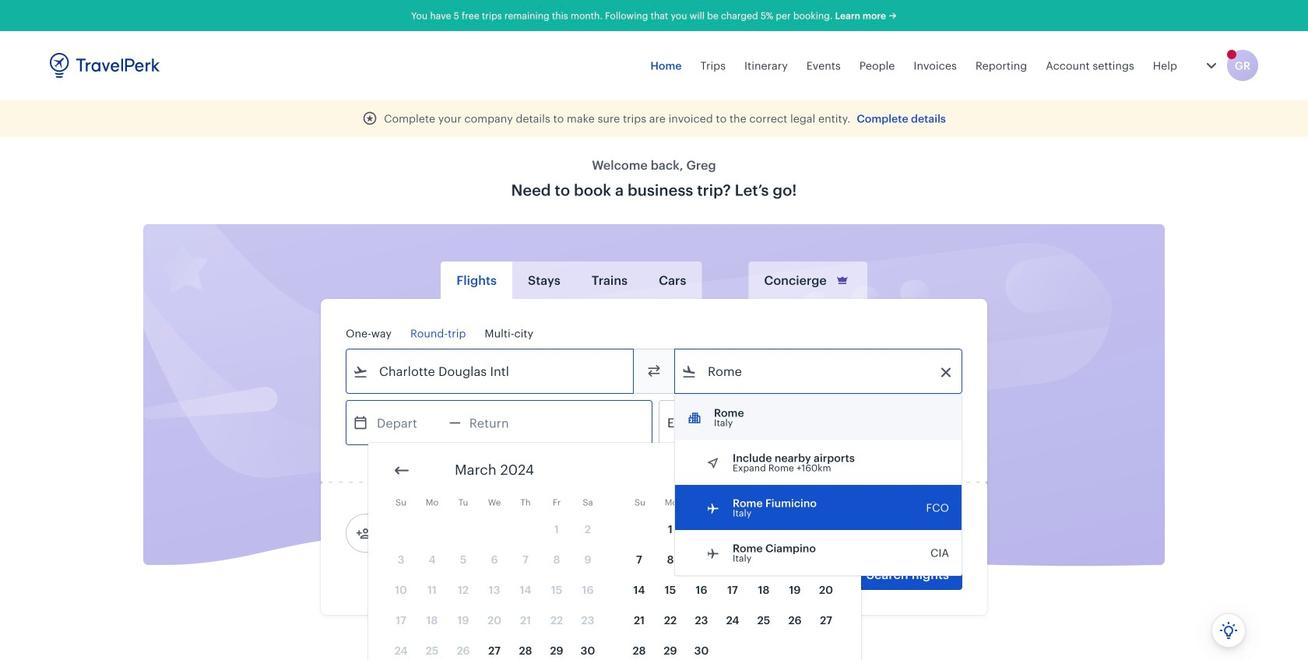 Task type: vqa. For each thing, say whether or not it's contained in the screenshot.
first Air France image from the bottom of the page's Air France icon
no



Task type: locate. For each thing, give the bounding box(es) containing it.
move backward to switch to the previous month. image
[[392, 461, 411, 480]]

choose saturday, april 13, 2024 as your check-in date. it's available. image
[[811, 545, 841, 574]]

choose friday, april 5, 2024 as your check-in date. it's available. image
[[780, 515, 810, 543]]

To search field
[[697, 359, 941, 384]]

From search field
[[368, 359, 613, 384]]

choose tuesday, april 9, 2024 as your check-in date. it's available. image
[[687, 545, 716, 574]]

move forward to switch to the next month. image
[[818, 461, 836, 480]]

Return text field
[[461, 401, 542, 445]]

choose friday, april 12, 2024 as your check-in date. it's available. image
[[780, 545, 810, 574]]

choose wednesday, april 3, 2024 as your check-in date. it's available. image
[[718, 515, 747, 543]]

Add first traveler search field
[[371, 521, 533, 546]]

choose wednesday, april 10, 2024 as your check-in date. it's available. image
[[718, 545, 747, 574]]

choose thursday, april 4, 2024 as your check-in date. it's available. image
[[749, 515, 779, 543]]



Task type: describe. For each thing, give the bounding box(es) containing it.
Depart text field
[[368, 401, 449, 445]]

choose saturday, april 6, 2024 as your check-in date. it's available. image
[[811, 515, 841, 543]]

calendar application
[[368, 443, 1308, 660]]

choose tuesday, april 2, 2024 as your check-in date. it's available. image
[[687, 515, 716, 543]]

choose thursday, april 11, 2024 as your check-in date. it's available. image
[[749, 545, 779, 574]]



